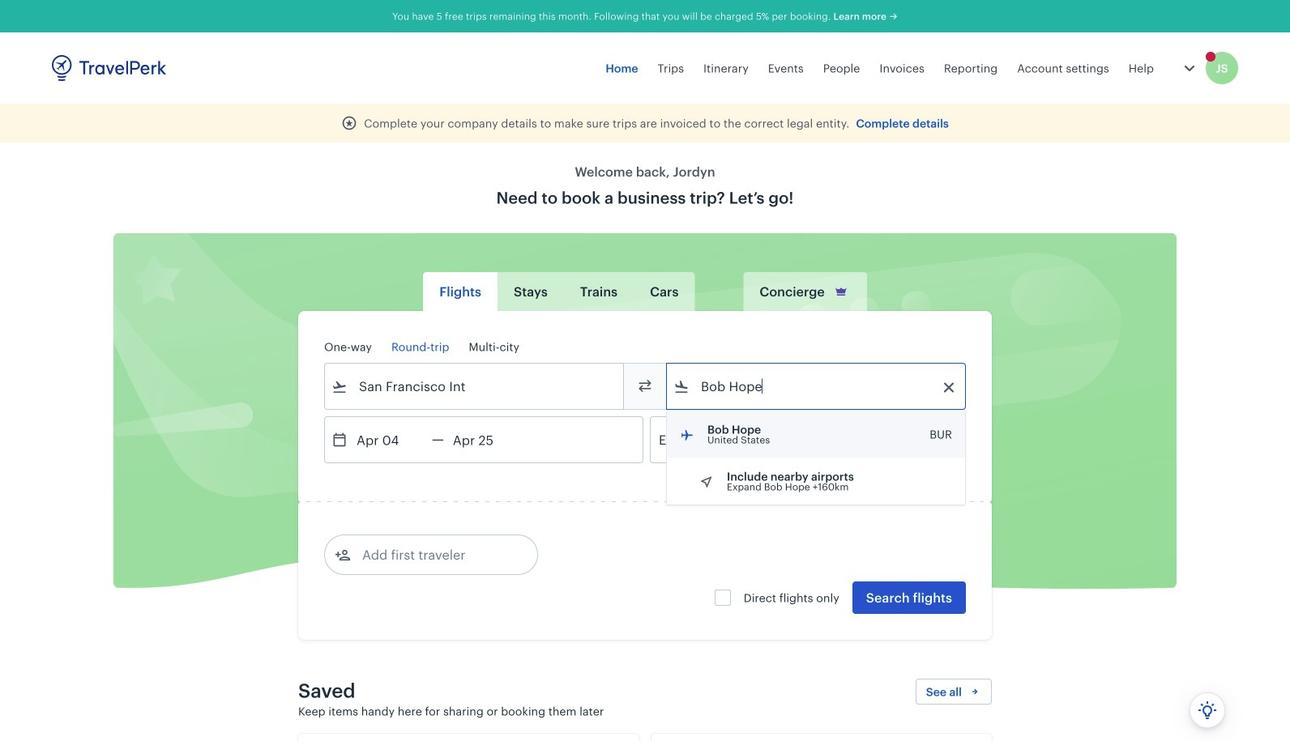 Task type: locate. For each thing, give the bounding box(es) containing it.
Add first traveler search field
[[351, 542, 520, 568]]

From search field
[[348, 374, 602, 400]]

Depart text field
[[348, 417, 432, 463]]



Task type: describe. For each thing, give the bounding box(es) containing it.
To search field
[[690, 374, 944, 400]]

Return text field
[[444, 417, 528, 463]]



